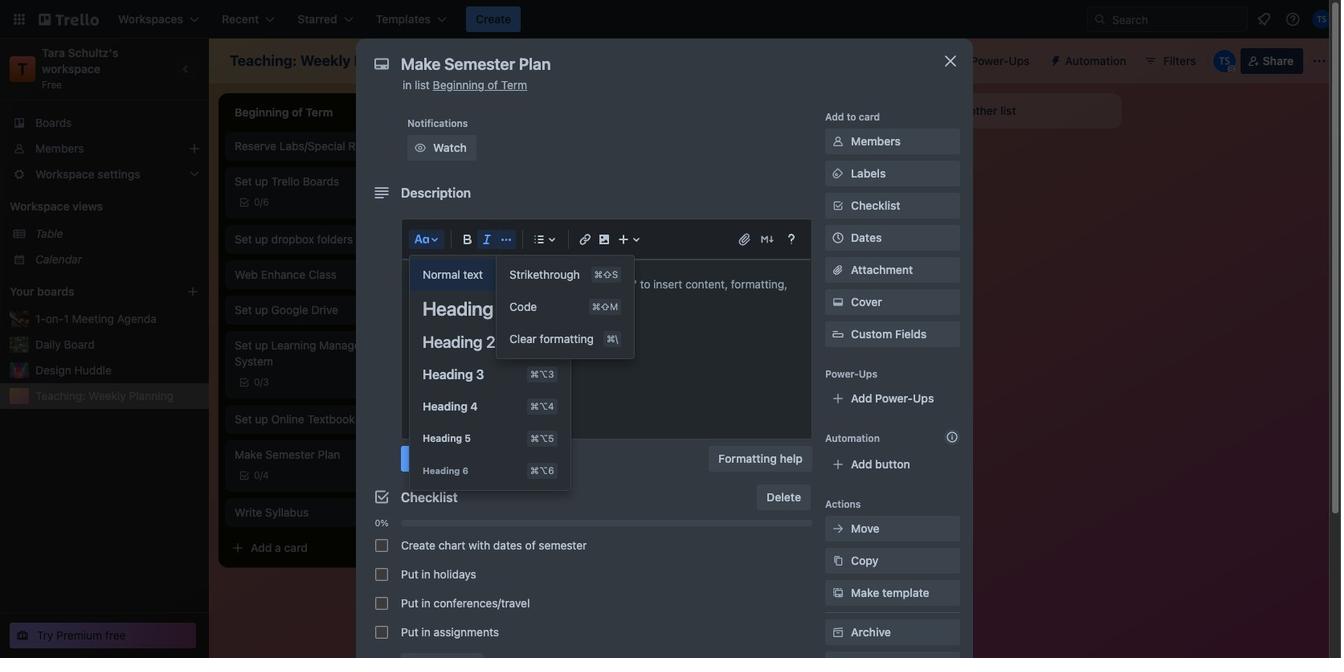 Task type: describe. For each thing, give the bounding box(es) containing it.
color: green, title: none image
[[463, 289, 495, 296]]

learning
[[271, 338, 316, 352]]

try premium free button
[[10, 623, 196, 649]]

in for holidays
[[422, 567, 431, 581]]

0 notifications image
[[1255, 10, 1274, 29]]

correct for correct assignment 1
[[463, 393, 502, 407]]

add a card for assignment
[[479, 428, 536, 442]]

teaching: inside 'teaching: weekly planning' link
[[35, 389, 85, 403]]

custom fields button
[[825, 326, 960, 342]]

make template link
[[825, 580, 960, 606]]

up for online
[[255, 412, 268, 426]]

heading 1 group
[[410, 259, 570, 487]]

ups inside add power-ups link
[[913, 391, 934, 405]]

online
[[271, 412, 304, 426]]

heading for heading 6
[[423, 465, 460, 476]]

labs/special
[[279, 139, 345, 153]]

to
[[847, 111, 856, 123]]

0 horizontal spatial checklist
[[401, 490, 458, 505]]

italic ⌘i image
[[477, 230, 497, 249]]

card for 1
[[512, 428, 536, 442]]

in list beginning of term
[[403, 78, 527, 92]]

color: orange, title: none image
[[463, 154, 495, 161]]

schultz's
[[68, 46, 118, 59]]

add another list
[[932, 104, 1016, 117]]

⌘⇧m
[[592, 301, 618, 312]]

correct final exam link
[[691, 260, 878, 276]]

0 / 6 for after
[[482, 254, 497, 266]]

folders
[[317, 232, 353, 246]]

6 down after class
[[491, 254, 497, 266]]

Search field
[[1107, 7, 1247, 31]]

fields
[[895, 327, 927, 341]]

0 horizontal spatial weekly
[[88, 389, 126, 403]]

with
[[469, 538, 490, 552]]

add inside add button button
[[851, 457, 872, 471]]

assignment for correct
[[505, 393, 566, 407]]

correct assignment 1
[[463, 393, 574, 407]]

class inside "after class" link
[[492, 232, 520, 246]]

put for put in holidays
[[401, 567, 418, 581]]

2 vertical spatial power-
[[875, 391, 913, 405]]

set up trello boards link
[[235, 174, 421, 190]]

sm image for copy
[[830, 553, 846, 569]]

exam for correct final exam
[[761, 261, 789, 275]]

custom fields
[[851, 327, 927, 341]]

heading for heading 1
[[423, 297, 494, 320]]

tara schultz (taraschultz7) image
[[1213, 50, 1236, 72]]

color: blue, title: none image
[[463, 222, 495, 228]]

tara schultz's workspace link
[[42, 46, 121, 76]]

drive
[[311, 303, 338, 317]]

open information menu image
[[1285, 11, 1301, 27]]

cancel
[[460, 452, 497, 465]]

add board image
[[186, 285, 199, 298]]

0 vertical spatial checklist
[[851, 199, 901, 212]]

set up google drive
[[235, 303, 338, 317]]

2
[[486, 333, 495, 351]]

set for set up dropbox folders
[[235, 232, 252, 246]]

card for class
[[284, 541, 308, 555]]

automation inside automation button
[[1065, 54, 1127, 68]]

sm image for watch
[[412, 140, 428, 156]]

/ for set up trello boards
[[260, 196, 263, 208]]

make for make semester plan
[[235, 448, 262, 461]]

set up online textbook link
[[235, 411, 421, 428]]

6 down "set up trello boards"
[[263, 196, 269, 208]]

after class
[[463, 232, 520, 246]]

in for assignments
[[422, 625, 431, 639]]

0 / 6 for weekly
[[482, 321, 497, 334]]

0 vertical spatial of
[[488, 78, 498, 92]]

Put in assignments checkbox
[[375, 626, 388, 639]]

formatting
[[540, 332, 594, 346]]

custom
[[851, 327, 892, 341]]

text styles image
[[412, 230, 432, 249]]

beginning
[[433, 78, 485, 92]]

sm image for checklist
[[830, 198, 846, 214]]

clear
[[510, 332, 537, 346]]

actions
[[825, 498, 861, 510]]

agenda
[[117, 312, 157, 325]]

of inside checklist "group"
[[525, 538, 536, 552]]

power-ups inside button
[[971, 54, 1030, 68]]

⌘⌥1
[[532, 303, 554, 313]]

heading for heading 3
[[423, 367, 473, 382]]

archive link
[[825, 620, 960, 645]]

dates
[[851, 231, 882, 244]]

close dialog image
[[941, 51, 960, 71]]

t link
[[10, 56, 35, 82]]

set up dropbox folders
[[235, 232, 353, 246]]

button
[[875, 457, 910, 471]]

1 vertical spatial automation
[[825, 432, 880, 444]]

formatting
[[719, 452, 777, 465]]

attachment button
[[825, 257, 960, 283]]

add to card
[[825, 111, 880, 123]]

daily
[[35, 338, 61, 351]]

heading for heading 2
[[423, 333, 482, 351]]

4 inside heading 1 group
[[470, 399, 478, 413]]

set up trello boards
[[235, 174, 339, 188]]

1 for 1-on-1 meeting agenda
[[64, 312, 69, 325]]

planning inside the board name text box
[[354, 52, 414, 69]]

watch button
[[407, 135, 476, 161]]

list inside button
[[1001, 104, 1016, 117]]

complete curriculum development chart link
[[691, 174, 878, 206]]

teaching: inside the board name text box
[[230, 52, 297, 69]]

6 inside heading 1 group
[[462, 465, 469, 476]]

schedule
[[503, 300, 552, 313]]

in up notifications
[[403, 78, 412, 92]]

table link
[[35, 226, 199, 242]]

formatting help
[[719, 452, 803, 465]]

curriculum
[[744, 174, 801, 188]]

write
[[235, 506, 262, 519]]

heading 1
[[423, 297, 506, 320]]

up for learning
[[255, 338, 268, 352]]

workspace for workspace visible
[[483, 54, 543, 68]]

more formatting image
[[497, 230, 516, 249]]

correct for correct final exam
[[691, 261, 730, 275]]

0 up text
[[482, 254, 488, 266]]

semester
[[266, 448, 315, 461]]

create for create chart with dates of semester
[[401, 538, 436, 552]]

labels
[[851, 166, 886, 180]]

archive
[[851, 625, 891, 639]]

put in conferences/travel
[[401, 596, 530, 610]]

set up learning management system
[[235, 338, 387, 368]]

make for make final exam
[[691, 226, 719, 239]]

group containing strikethrough
[[497, 259, 634, 355]]

tara schultz's workspace free
[[42, 46, 121, 91]]

1 vertical spatial 4
[[263, 469, 269, 481]]

/ for make semester plan
[[260, 469, 263, 481]]

workspace views
[[10, 199, 103, 213]]

normal text
[[423, 268, 483, 281]]

notifications
[[407, 117, 468, 129]]

ups inside "power-ups" button
[[1009, 54, 1030, 68]]

strikethrough
[[510, 268, 580, 281]]

create chart with dates of semester
[[401, 538, 587, 552]]

copy
[[851, 554, 879, 567]]

lists image
[[530, 230, 549, 249]]

in for conferences/travel
[[422, 596, 431, 610]]

add button
[[851, 457, 910, 471]]

reserve labs/special rooms link
[[235, 138, 421, 154]]

⌘⌥2
[[531, 337, 554, 347]]

0 for set up trello boards
[[254, 196, 260, 208]]

0%
[[375, 518, 389, 528]]

conferences/travel
[[434, 596, 530, 610]]

make semester plan
[[235, 448, 340, 461]]

add right 5
[[479, 428, 500, 442]]

Board name text field
[[222, 48, 422, 74]]

heading 6
[[423, 465, 469, 476]]

delete
[[767, 490, 801, 504]]

sm image for members
[[830, 133, 846, 149]]

bold ⌘b image
[[458, 230, 477, 249]]

semester
[[539, 538, 587, 552]]

add down write syllabus
[[251, 541, 272, 555]]

cancel button
[[451, 446, 507, 472]]

trello
[[271, 174, 300, 188]]

set for set up learning management system
[[235, 338, 252, 352]]

a for assignment
[[503, 428, 509, 442]]

daily board link
[[35, 337, 199, 353]]

automation button
[[1043, 48, 1136, 74]]

a for up
[[275, 541, 281, 555]]

⌘⌥4
[[530, 401, 554, 411]]

make for make template
[[851, 586, 880, 600]]

t
[[17, 59, 28, 78]]

0 horizontal spatial 3
[[263, 376, 269, 388]]

cover
[[851, 295, 882, 309]]

development
[[804, 174, 873, 188]]

beginning of term link
[[433, 78, 527, 92]]

tara schultz (taraschultz7) image
[[1312, 10, 1332, 29]]

class inside web enhance class link
[[309, 268, 337, 281]]

design
[[35, 363, 71, 377]]

search image
[[1094, 13, 1107, 26]]

add inside add power-ups link
[[851, 391, 872, 405]]

2 horizontal spatial card
[[859, 111, 880, 123]]

up for dropbox
[[255, 232, 268, 246]]



Task type: vqa. For each thing, say whether or not it's contained in the screenshot.
Copy link
yes



Task type: locate. For each thing, give the bounding box(es) containing it.
heading down color: green, title: none image
[[423, 297, 494, 320]]

up for trello
[[255, 174, 268, 188]]

workspace inside button
[[483, 54, 543, 68]]

set for set up trello boards
[[235, 174, 252, 188]]

members for right members link
[[851, 134, 901, 148]]

0 horizontal spatial power-
[[825, 368, 859, 380]]

2 vertical spatial card
[[284, 541, 308, 555]]

group
[[497, 259, 634, 355]]

Main content area, start typing to enter text. text field
[[419, 275, 795, 313]]

final for correct
[[733, 261, 758, 275]]

description
[[401, 186, 471, 200]]

/ down "set up trello boards"
[[260, 196, 263, 208]]

set inside "link"
[[235, 232, 252, 246]]

heading 2
[[423, 333, 495, 351]]

1 vertical spatial boards
[[303, 174, 339, 188]]

in left holidays
[[422, 567, 431, 581]]

write syllabus link
[[235, 505, 421, 521]]

put right put in holidays checkbox
[[401, 567, 418, 581]]

automation up add button
[[825, 432, 880, 444]]

view markdown image
[[759, 231, 776, 248]]

0 horizontal spatial teaching: weekly planning
[[35, 389, 174, 403]]

make final exam
[[691, 226, 777, 239]]

web
[[235, 268, 258, 281]]

sm image left 'archive'
[[830, 624, 846, 641]]

0 vertical spatial create
[[476, 12, 511, 26]]

add inside add another list button
[[932, 104, 954, 117]]

0 horizontal spatial create
[[401, 538, 436, 552]]

1 vertical spatial ups
[[859, 368, 878, 380]]

workspace for workspace views
[[10, 199, 70, 213]]

power- down the custom
[[825, 368, 859, 380]]

boards down free
[[35, 116, 72, 129]]

0 vertical spatial 0 / 6
[[254, 196, 269, 208]]

web enhance class
[[235, 268, 337, 281]]

make assignment 1
[[463, 358, 563, 371]]

add down the custom
[[851, 391, 872, 405]]

code
[[510, 300, 537, 313]]

create up workspace visible button
[[476, 12, 511, 26]]

3 heading from the top
[[423, 367, 473, 382]]

1 vertical spatial correct
[[463, 393, 502, 407]]

0 vertical spatial correct
[[691, 261, 730, 275]]

1 set from the top
[[235, 174, 252, 188]]

create inside button
[[476, 12, 511, 26]]

heading for heading 5
[[423, 432, 462, 444]]

2 vertical spatial 0 / 6
[[482, 321, 497, 334]]

1 horizontal spatial ups
[[913, 391, 934, 405]]

of
[[488, 78, 498, 92], [525, 538, 536, 552]]

0 vertical spatial teaching:
[[230, 52, 297, 69]]

1 vertical spatial teaching:
[[35, 389, 85, 403]]

complete
[[691, 174, 741, 188]]

set inside set up learning management system
[[235, 338, 252, 352]]

0 vertical spatial assignment
[[494, 358, 555, 371]]

3 sm image from the top
[[830, 521, 846, 537]]

heading up heading 3 on the left of the page
[[423, 333, 482, 351]]

power-ups down the custom
[[825, 368, 878, 380]]

1 vertical spatial checklist
[[401, 490, 458, 505]]

5 up from the top
[[255, 412, 268, 426]]

members link up views
[[0, 136, 209, 162]]

sm image inside watch button
[[412, 140, 428, 156]]

2 horizontal spatial power-
[[971, 54, 1009, 68]]

1 horizontal spatial card
[[512, 428, 536, 442]]

/ down weekly schedule
[[488, 321, 491, 334]]

1 horizontal spatial class
[[492, 232, 520, 246]]

1 vertical spatial add a card
[[251, 541, 308, 555]]

1 horizontal spatial create
[[476, 12, 511, 26]]

1 vertical spatial final
[[733, 261, 758, 275]]

add a card
[[479, 428, 536, 442], [251, 541, 308, 555]]

4 down the make semester plan
[[263, 469, 269, 481]]

editor toolbar toolbar
[[409, 227, 804, 490]]

exam
[[749, 226, 777, 239], [761, 261, 789, 275]]

move
[[851, 522, 880, 535]]

sm image inside cover link
[[830, 294, 846, 310]]

save
[[411, 452, 436, 465]]

planning left star or unstar board icon
[[354, 52, 414, 69]]

web enhance class link
[[235, 267, 421, 283]]

assignment down ⌘⌥3
[[505, 393, 566, 407]]

teaching: down design
[[35, 389, 85, 403]]

add a card button down write syllabus link at bottom
[[225, 535, 405, 561]]

0 down "set up trello boards"
[[254, 196, 260, 208]]

a left ⌘⌥5
[[503, 428, 509, 442]]

2 vertical spatial weekly
[[88, 389, 126, 403]]

3 up from the top
[[255, 303, 268, 317]]

4 up from the top
[[255, 338, 268, 352]]

final
[[722, 226, 746, 239], [733, 261, 758, 275]]

open help dialog image
[[782, 230, 801, 249]]

0 horizontal spatial correct
[[463, 393, 502, 407]]

1 put from the top
[[401, 567, 418, 581]]

2 vertical spatial ups
[[913, 391, 934, 405]]

0 horizontal spatial ups
[[859, 368, 878, 380]]

members for the leftmost members link
[[35, 141, 84, 155]]

automation down "search" image
[[1065, 54, 1127, 68]]

put right put in assignments checkbox
[[401, 625, 418, 639]]

board
[[64, 338, 95, 351]]

heading for heading 4
[[423, 399, 468, 413]]

put right put in conferences/travel checkbox
[[401, 596, 418, 610]]

sm image for make template
[[830, 585, 846, 601]]

0 vertical spatial boards
[[35, 116, 72, 129]]

members down boards link
[[35, 141, 84, 155]]

up for google
[[255, 303, 268, 317]]

4 heading from the top
[[423, 399, 468, 413]]

up left online
[[255, 412, 268, 426]]

make down chart
[[691, 226, 719, 239]]

0 horizontal spatial class
[[309, 268, 337, 281]]

add a card down correct assignment 1
[[479, 428, 536, 442]]

star or unstar board image
[[432, 55, 445, 68]]

after
[[463, 232, 489, 246]]

add left to
[[825, 111, 844, 123]]

help
[[780, 452, 803, 465]]

0 vertical spatial 4
[[470, 399, 478, 413]]

of right dates
[[525, 538, 536, 552]]

1 horizontal spatial of
[[525, 538, 536, 552]]

assignment for make
[[494, 358, 555, 371]]

exam down 'view markdown' image
[[761, 261, 789, 275]]

Put in holidays checkbox
[[375, 568, 388, 581]]

image image
[[595, 230, 614, 249]]

0 horizontal spatial power-ups
[[825, 368, 878, 380]]

1 horizontal spatial workspace
[[483, 54, 543, 68]]

another
[[956, 104, 998, 117]]

add a card button for google
[[225, 535, 405, 561]]

Create chart with dates of semester checkbox
[[375, 539, 388, 552]]

sm image down actions
[[830, 521, 846, 537]]

up left trello
[[255, 174, 268, 188]]

workspace up term
[[483, 54, 543, 68]]

create from template… image for set up google drive
[[411, 542, 424, 555]]

1 vertical spatial create
[[401, 538, 436, 552]]

1 horizontal spatial list
[[1001, 104, 1016, 117]]

1 vertical spatial list
[[1001, 104, 1016, 117]]

/ down the make semester plan
[[260, 469, 263, 481]]

workspace navigation collapse icon image
[[175, 58, 198, 80]]

0 for make semester plan
[[254, 469, 260, 481]]

1 vertical spatial planning
[[129, 389, 174, 403]]

add a card down write syllabus
[[251, 541, 308, 555]]

make inside "make template" link
[[851, 586, 880, 600]]

0 vertical spatial add a card button
[[453, 423, 633, 448]]

0 horizontal spatial planning
[[129, 389, 174, 403]]

your boards with 4 items element
[[10, 282, 162, 301]]

1 inside group
[[498, 297, 506, 320]]

0 for set up learning management system
[[254, 376, 260, 388]]

sm image
[[830, 133, 846, 149], [412, 140, 428, 156], [830, 294, 846, 310], [830, 553, 846, 569]]

a
[[503, 428, 509, 442], [275, 541, 281, 555]]

6 down weekly schedule
[[491, 321, 497, 334]]

1 vertical spatial exam
[[761, 261, 789, 275]]

1 horizontal spatial 3
[[476, 367, 484, 382]]

make template
[[851, 586, 929, 600]]

power-ups right close dialog icon
[[971, 54, 1030, 68]]

sm image inside labels link
[[830, 166, 846, 182]]

4
[[470, 399, 478, 413], [263, 469, 269, 481]]

your boards
[[10, 284, 74, 298]]

1 vertical spatial class
[[309, 268, 337, 281]]

heading down the 'heading 5'
[[423, 465, 460, 476]]

weekly schedule
[[463, 300, 552, 313]]

1
[[498, 297, 506, 320], [64, 312, 69, 325], [558, 358, 563, 371], [569, 393, 574, 407]]

up
[[255, 174, 268, 188], [255, 232, 268, 246], [255, 303, 268, 317], [255, 338, 268, 352], [255, 412, 268, 426]]

planning down design huddle link
[[129, 389, 174, 403]]

workspace
[[42, 62, 100, 76]]

heading up the 'heading 5'
[[423, 399, 468, 413]]

1 horizontal spatial automation
[[1065, 54, 1127, 68]]

card down the ⌘⌥4
[[512, 428, 536, 442]]

teaching: right workspace navigation collapse icon
[[230, 52, 297, 69]]

members
[[851, 134, 901, 148], [35, 141, 84, 155]]

show menu image
[[1312, 53, 1328, 69]]

1 for correct assignment 1
[[569, 393, 574, 407]]

make up 0 / 4
[[235, 448, 262, 461]]

ups down fields
[[913, 391, 934, 405]]

make inside the "make assignment 1" link
[[463, 358, 491, 371]]

0 vertical spatial create from template… image
[[640, 429, 653, 442]]

0 horizontal spatial list
[[415, 78, 430, 92]]

1 vertical spatial weekly
[[463, 300, 500, 313]]

labels link
[[825, 161, 960, 186]]

4 sm image from the top
[[830, 585, 846, 601]]

⌘\
[[607, 334, 618, 344]]

0 horizontal spatial members link
[[0, 136, 209, 162]]

correct final exam
[[691, 261, 789, 275]]

meeting
[[72, 312, 114, 325]]

sm image for labels
[[830, 166, 846, 182]]

1 vertical spatial 0 / 6
[[482, 254, 497, 266]]

0 horizontal spatial teaching:
[[35, 389, 85, 403]]

/ for set up learning management system
[[260, 376, 263, 388]]

1 horizontal spatial members
[[851, 134, 901, 148]]

attach and insert link image
[[737, 231, 753, 248]]

5 heading from the top
[[423, 432, 462, 444]]

0 vertical spatial weekly
[[300, 52, 351, 69]]

0 / 3
[[254, 376, 269, 388]]

2 horizontal spatial ups
[[1009, 54, 1030, 68]]

1 horizontal spatial add a card button
[[453, 423, 633, 448]]

correct assignment 1 link
[[463, 392, 649, 408]]

up inside set up learning management system
[[255, 338, 268, 352]]

sm image inside copy link
[[830, 553, 846, 569]]

members up labels
[[851, 134, 901, 148]]

create from template… image for correct assignment 1
[[640, 429, 653, 442]]

1 sm image from the top
[[830, 166, 846, 182]]

0 horizontal spatial create from template… image
[[411, 542, 424, 555]]

0 down system
[[254, 376, 260, 388]]

boards link
[[0, 110, 209, 136]]

normal
[[423, 268, 460, 281]]

1 vertical spatial add a card button
[[225, 535, 405, 561]]

workspace up table
[[10, 199, 70, 213]]

0 vertical spatial list
[[415, 78, 430, 92]]

1 vertical spatial card
[[512, 428, 536, 442]]

sm image inside archive link
[[830, 624, 846, 641]]

power-
[[971, 54, 1009, 68], [825, 368, 859, 380], [875, 391, 913, 405]]

set up learning management system link
[[235, 338, 421, 370]]

class right after
[[492, 232, 520, 246]]

None text field
[[393, 50, 923, 79]]

views
[[72, 199, 103, 213]]

2 vertical spatial put
[[401, 625, 418, 639]]

0 horizontal spatial add a card button
[[225, 535, 405, 561]]

1-on-1 meeting agenda
[[35, 312, 157, 325]]

1 vertical spatial workspace
[[10, 199, 70, 213]]

0 vertical spatial exam
[[749, 226, 777, 239]]

ups up add another list button
[[1009, 54, 1030, 68]]

create from template… image
[[640, 429, 653, 442], [411, 542, 424, 555]]

0 / 6 down "set up trello boards"
[[254, 196, 269, 208]]

sm image inside 'move' link
[[830, 521, 846, 537]]

0 horizontal spatial members
[[35, 141, 84, 155]]

1 vertical spatial create from template… image
[[411, 542, 424, 555]]

2 set from the top
[[235, 232, 252, 246]]

1 horizontal spatial teaching: weekly planning
[[230, 52, 414, 69]]

6 down 5
[[462, 465, 469, 476]]

checklist down labels
[[851, 199, 901, 212]]

free
[[105, 628, 126, 642]]

0 vertical spatial automation
[[1065, 54, 1127, 68]]

card right to
[[859, 111, 880, 123]]

/ down italic ⌘i image
[[488, 254, 491, 266]]

watch
[[433, 141, 467, 154]]

5 sm image from the top
[[830, 624, 846, 641]]

1 horizontal spatial create from template… image
[[640, 429, 653, 442]]

0 vertical spatial power-
[[971, 54, 1009, 68]]

visible
[[546, 54, 580, 68]]

Put in conferences/travel checkbox
[[375, 597, 388, 610]]

0 down the "heading 1"
[[482, 321, 488, 334]]

add a card button down the ⌘⌥4
[[453, 423, 633, 448]]

set for set up online textbook
[[235, 412, 252, 426]]

reserve
[[235, 139, 276, 153]]

2 heading from the top
[[423, 333, 482, 351]]

final for make
[[722, 226, 746, 239]]

1 left code
[[498, 297, 506, 320]]

members link up labels link
[[825, 129, 960, 154]]

0 horizontal spatial card
[[284, 541, 308, 555]]

2 horizontal spatial weekly
[[463, 300, 500, 313]]

0 horizontal spatial boards
[[35, 116, 72, 129]]

1 vertical spatial power-
[[825, 368, 859, 380]]

1 vertical spatial of
[[525, 538, 536, 552]]

set down web
[[235, 303, 252, 317]]

cover link
[[825, 289, 960, 315]]

sm image left watch
[[412, 140, 428, 156]]

create button
[[466, 6, 521, 32]]

1 vertical spatial teaching: weekly planning
[[35, 389, 174, 403]]

2 sm image from the top
[[830, 198, 846, 214]]

list left beginning
[[415, 78, 430, 92]]

heading up heading 4
[[423, 367, 473, 382]]

1 horizontal spatial boards
[[303, 174, 339, 188]]

0 horizontal spatial 4
[[263, 469, 269, 481]]

1-
[[35, 312, 46, 325]]

checklist down the heading 6
[[401, 490, 458, 505]]

up left google
[[255, 303, 268, 317]]

put in assignments
[[401, 625, 499, 639]]

set down reserve
[[235, 174, 252, 188]]

ups
[[1009, 54, 1030, 68], [859, 368, 878, 380], [913, 391, 934, 405]]

1 horizontal spatial 4
[[470, 399, 478, 413]]

1 horizontal spatial checklist
[[851, 199, 901, 212]]

link image
[[575, 230, 595, 249]]

sm image for move
[[830, 521, 846, 537]]

0
[[254, 196, 260, 208], [482, 254, 488, 266], [482, 321, 488, 334], [254, 376, 260, 388], [254, 469, 260, 481]]

1 vertical spatial assignment
[[505, 393, 566, 407]]

save button
[[401, 446, 446, 472]]

1 vertical spatial a
[[275, 541, 281, 555]]

6 heading from the top
[[423, 465, 460, 476]]

0 / 6 down italic ⌘i image
[[482, 254, 497, 266]]

add power-ups
[[851, 391, 934, 405]]

set left online
[[235, 412, 252, 426]]

0 horizontal spatial of
[[488, 78, 498, 92]]

make down copy
[[851, 586, 880, 600]]

4 set from the top
[[235, 338, 252, 352]]

calendar link
[[35, 252, 199, 268]]

0 horizontal spatial add a card
[[251, 541, 308, 555]]

power- right close dialog icon
[[971, 54, 1009, 68]]

add left another
[[932, 104, 954, 117]]

in left assignments
[[422, 625, 431, 639]]

4 up 5
[[470, 399, 478, 413]]

power- down custom fields button
[[875, 391, 913, 405]]

0 vertical spatial card
[[859, 111, 880, 123]]

calendar
[[35, 252, 82, 266]]

put for put in conferences/travel
[[401, 596, 418, 610]]

create inside checklist "group"
[[401, 538, 436, 552]]

weekly inside the board name text box
[[300, 52, 351, 69]]

ups up add power-ups
[[859, 368, 878, 380]]

3 down system
[[263, 376, 269, 388]]

put for put in assignments
[[401, 625, 418, 639]]

in
[[403, 78, 412, 92], [422, 567, 431, 581], [422, 596, 431, 610], [422, 625, 431, 639]]

1 for make assignment 1
[[558, 358, 563, 371]]

add a card for up
[[251, 541, 308, 555]]

0 vertical spatial put
[[401, 567, 418, 581]]

after class link
[[463, 231, 649, 248]]

0 vertical spatial class
[[492, 232, 520, 246]]

automation
[[1065, 54, 1127, 68], [825, 432, 880, 444]]

5 set from the top
[[235, 412, 252, 426]]

make down 2
[[463, 358, 491, 371]]

copy link
[[825, 548, 960, 574]]

0 vertical spatial final
[[722, 226, 746, 239]]

sm image for archive
[[830, 624, 846, 641]]

heading 4
[[423, 399, 478, 413]]

try premium free
[[37, 628, 126, 642]]

sm image inside checklist link
[[830, 198, 846, 214]]

formatting help link
[[709, 446, 812, 472]]

checklist group
[[369, 531, 812, 647]]

sm image for cover
[[830, 294, 846, 310]]

2 up from the top
[[255, 232, 268, 246]]

up inside "link"
[[255, 232, 268, 246]]

0 vertical spatial workspace
[[483, 54, 543, 68]]

correct down make final exam
[[691, 261, 730, 275]]

sm image inside "make template" link
[[830, 585, 846, 601]]

add a card button for 1
[[453, 423, 633, 448]]

list right another
[[1001, 104, 1016, 117]]

0 vertical spatial add a card
[[479, 428, 536, 442]]

3 down the heading 2
[[476, 367, 484, 382]]

create for create
[[476, 12, 511, 26]]

make inside make semester plan link
[[235, 448, 262, 461]]

final down attach and insert link "icon"
[[733, 261, 758, 275]]

a down write syllabus
[[275, 541, 281, 555]]

/ down system
[[260, 376, 263, 388]]

⌘⌥3
[[530, 369, 554, 379]]

power- inside button
[[971, 54, 1009, 68]]

3 inside heading 1 group
[[476, 367, 484, 382]]

premium
[[56, 628, 102, 642]]

sm image left cover
[[830, 294, 846, 310]]

exam left open help dialog image
[[749, 226, 777, 239]]

table
[[35, 227, 63, 240]]

0 vertical spatial teaching: weekly planning
[[230, 52, 414, 69]]

chart
[[691, 190, 720, 204]]

1 horizontal spatial weekly
[[300, 52, 351, 69]]

final left 'view markdown' image
[[722, 226, 746, 239]]

create left "chart"
[[401, 538, 436, 552]]

2 put from the top
[[401, 596, 418, 610]]

1 horizontal spatial members link
[[825, 129, 960, 154]]

up left dropbox
[[255, 232, 268, 246]]

of left term
[[488, 78, 498, 92]]

make for make assignment 1
[[463, 358, 491, 371]]

sm image
[[830, 166, 846, 182], [830, 198, 846, 214], [830, 521, 846, 537], [830, 585, 846, 601], [830, 624, 846, 641]]

in down put in holidays
[[422, 596, 431, 610]]

card down syllabus
[[284, 541, 308, 555]]

3 put from the top
[[401, 625, 418, 639]]

set up online textbook
[[235, 412, 355, 426]]

teaching: weekly planning inside the board name text box
[[230, 52, 414, 69]]

share button
[[1241, 48, 1304, 74]]

1 vertical spatial put
[[401, 596, 418, 610]]

create from template… image
[[868, 297, 881, 310]]

1-on-1 meeting agenda link
[[35, 311, 199, 327]]

set up system
[[235, 338, 252, 352]]

1 up daily board
[[64, 312, 69, 325]]

make assignment 1 link
[[463, 357, 649, 373]]

1 up from the top
[[255, 174, 268, 188]]

rooms
[[348, 139, 384, 153]]

3 set from the top
[[235, 303, 252, 317]]

1 horizontal spatial teaching:
[[230, 52, 297, 69]]

sm image left make template
[[830, 585, 846, 601]]

google
[[271, 303, 308, 317]]

primary element
[[0, 0, 1341, 39]]

exam for make final exam
[[749, 226, 777, 239]]

1 vertical spatial power-ups
[[825, 368, 878, 380]]

1 horizontal spatial power-
[[875, 391, 913, 405]]

sm image down add to card
[[830, 133, 846, 149]]

class down set up dropbox folders "link"
[[309, 268, 337, 281]]

complete curriculum development chart
[[691, 174, 873, 204]]

1 heading from the top
[[423, 297, 494, 320]]

set for set up google drive
[[235, 303, 252, 317]]



